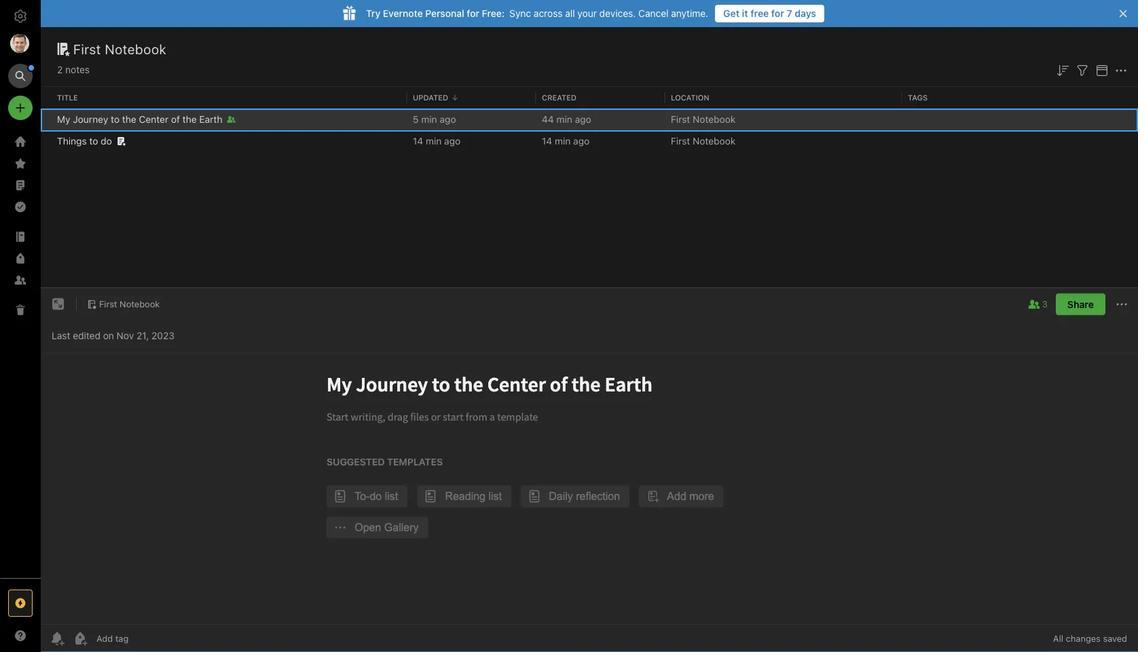 Task type: describe. For each thing, give the bounding box(es) containing it.
44 min ago
[[542, 114, 592, 125]]

journey
[[73, 114, 108, 125]]

2
[[57, 64, 63, 75]]

notes
[[65, 64, 90, 75]]

updated
[[413, 93, 449, 102]]

of
[[171, 114, 180, 125]]

2 14 from the left
[[542, 136, 553, 147]]

Sort options field
[[1055, 61, 1072, 79]]

share button
[[1057, 294, 1106, 316]]

ago down the 44 min ago
[[574, 136, 590, 147]]

2023
[[152, 330, 175, 341]]

5
[[413, 114, 419, 125]]

anytime.
[[672, 8, 709, 19]]

nov
[[117, 330, 134, 341]]

0 vertical spatial more actions field
[[1114, 61, 1130, 79]]

on
[[103, 330, 114, 341]]

ago down '5 min ago'
[[444, 136, 461, 147]]

add a reminder image
[[49, 631, 65, 648]]

last
[[52, 330, 70, 341]]

3 button
[[1027, 297, 1048, 313]]

saved
[[1104, 634, 1128, 644]]

cell for my journey to the center of the earth
[[41, 109, 52, 130]]

2 14 min ago from the left
[[542, 136, 590, 147]]

1 14 from the left
[[413, 136, 423, 147]]

last edited on nov 21, 2023
[[52, 330, 175, 341]]

View options field
[[1091, 61, 1111, 79]]

settings image
[[12, 8, 29, 24]]

it
[[742, 8, 749, 19]]

free
[[751, 8, 769, 19]]

across
[[534, 8, 563, 19]]

my
[[57, 114, 70, 125]]

add tag image
[[72, 631, 88, 648]]

min down the 44 min ago
[[555, 136, 571, 147]]

for for 7
[[772, 8, 785, 19]]

location
[[671, 93, 710, 102]]

Add tag field
[[95, 634, 197, 645]]

days
[[795, 8, 817, 19]]

Add filters field
[[1075, 61, 1091, 79]]

your
[[578, 8, 597, 19]]

more actions image for top more actions "field"
[[1114, 62, 1130, 79]]

changes
[[1067, 634, 1101, 644]]

Account field
[[0, 30, 41, 57]]

1 the from the left
[[122, 114, 136, 125]]

WHAT'S NEW field
[[0, 626, 41, 648]]



Task type: locate. For each thing, give the bounding box(es) containing it.
the right of
[[183, 114, 197, 125]]

for inside button
[[772, 8, 785, 19]]

the
[[122, 114, 136, 125], [183, 114, 197, 125]]

3
[[1043, 299, 1048, 310]]

cell for things to do
[[41, 130, 52, 152]]

ago
[[440, 114, 456, 125], [575, 114, 592, 125], [444, 136, 461, 147], [574, 136, 590, 147]]

expand note image
[[50, 297, 67, 313]]

first
[[73, 41, 101, 57], [671, 114, 691, 125], [671, 136, 691, 147], [99, 299, 117, 310]]

upgrade image
[[12, 596, 29, 612]]

0 horizontal spatial 14
[[413, 136, 423, 147]]

home image
[[12, 134, 29, 150]]

account image
[[10, 34, 29, 53]]

cell left "my"
[[41, 109, 52, 130]]

free:
[[482, 8, 505, 19]]

14
[[413, 136, 423, 147], [542, 136, 553, 147]]

try
[[366, 8, 381, 19]]

cancel
[[639, 8, 669, 19]]

try evernote personal for free: sync across all your devices. cancel anytime.
[[366, 8, 709, 19]]

title
[[57, 93, 78, 102]]

edited
[[73, 330, 101, 341]]

1 horizontal spatial 14 min ago
[[542, 136, 590, 147]]

2 cell from the top
[[41, 130, 52, 152]]

personal
[[426, 8, 465, 19]]

14 down 5 at the left top of page
[[413, 136, 423, 147]]

click to expand image
[[35, 628, 45, 644]]

earth
[[199, 114, 223, 125]]

all changes saved
[[1054, 634, 1128, 644]]

1 14 min ago from the left
[[413, 136, 461, 147]]

to up "do"
[[111, 114, 120, 125]]

0 horizontal spatial to
[[89, 136, 98, 147]]

to
[[111, 114, 120, 125], [89, 136, 98, 147]]

0 horizontal spatial 14 min ago
[[413, 136, 461, 147]]

get it free for 7 days button
[[716, 5, 825, 22]]

created
[[542, 93, 577, 102]]

row group
[[41, 109, 1139, 152]]

1 vertical spatial more actions field
[[1114, 294, 1131, 316]]

for left 7
[[772, 8, 785, 19]]

5 min ago
[[413, 114, 456, 125]]

0 vertical spatial more actions image
[[1114, 62, 1130, 79]]

1 vertical spatial to
[[89, 136, 98, 147]]

for
[[467, 8, 480, 19], [772, 8, 785, 19]]

min right 44
[[557, 114, 573, 125]]

0 vertical spatial to
[[111, 114, 120, 125]]

1 horizontal spatial to
[[111, 114, 120, 125]]

1 for from the left
[[467, 8, 480, 19]]

more actions image right "view options" field
[[1114, 62, 1130, 79]]

more actions image right share button
[[1114, 297, 1131, 313]]

cell left things
[[41, 130, 52, 152]]

things to do
[[57, 136, 112, 147]]

14 min ago
[[413, 136, 461, 147], [542, 136, 590, 147]]

more actions image inside note window element
[[1114, 297, 1131, 313]]

first notebook inside button
[[99, 299, 160, 310]]

Note Editor text field
[[41, 354, 1139, 625]]

1 horizontal spatial the
[[183, 114, 197, 125]]

tags
[[908, 93, 928, 102]]

all
[[566, 8, 575, 19]]

more actions field inside note window element
[[1114, 294, 1131, 316]]

more actions field right "view options" field
[[1114, 61, 1130, 79]]

for for free:
[[467, 8, 480, 19]]

my journey to the center of the earth
[[57, 114, 223, 125]]

note window element
[[41, 288, 1139, 653]]

1 horizontal spatial 14
[[542, 136, 553, 147]]

all
[[1054, 634, 1064, 644]]

tree
[[0, 131, 41, 578]]

the left center
[[122, 114, 136, 125]]

add filters image
[[1075, 62, 1091, 79]]

notebook
[[105, 41, 167, 57], [693, 114, 736, 125], [693, 136, 736, 147], [120, 299, 160, 310]]

ago down updated
[[440, 114, 456, 125]]

first notebook
[[73, 41, 167, 57], [671, 114, 736, 125], [671, 136, 736, 147], [99, 299, 160, 310]]

1 cell from the top
[[41, 109, 52, 130]]

0 horizontal spatial the
[[122, 114, 136, 125]]

more actions image for more actions "field" in the note window element
[[1114, 297, 1131, 313]]

min down '5 min ago'
[[426, 136, 442, 147]]

21,
[[137, 330, 149, 341]]

things
[[57, 136, 87, 147]]

7
[[787, 8, 793, 19]]

14 min ago down '5 min ago'
[[413, 136, 461, 147]]

center
[[139, 114, 169, 125]]

more actions image
[[1114, 62, 1130, 79], [1114, 297, 1131, 313]]

1 horizontal spatial for
[[772, 8, 785, 19]]

sync
[[510, 8, 531, 19]]

1 vertical spatial more actions image
[[1114, 297, 1131, 313]]

min right 5 at the left top of page
[[421, 114, 437, 125]]

notebook inside button
[[120, 299, 160, 310]]

ago down the created on the top of page
[[575, 114, 592, 125]]

min
[[421, 114, 437, 125], [557, 114, 573, 125], [426, 136, 442, 147], [555, 136, 571, 147]]

evernote
[[383, 8, 423, 19]]

get
[[724, 8, 740, 19]]

first notebook button
[[82, 295, 165, 314]]

14 min ago down the 44 min ago
[[542, 136, 590, 147]]

2 notes
[[57, 64, 90, 75]]

44
[[542, 114, 554, 125]]

more actions field right share button
[[1114, 294, 1131, 316]]

to left "do"
[[89, 136, 98, 147]]

row group containing my journey to the center of the earth
[[41, 109, 1139, 152]]

for left free:
[[467, 8, 480, 19]]

More actions field
[[1114, 61, 1130, 79], [1114, 294, 1131, 316]]

get it free for 7 days
[[724, 8, 817, 19]]

14 down 44
[[542, 136, 553, 147]]

cell
[[41, 109, 52, 130], [41, 130, 52, 152]]

2 for from the left
[[772, 8, 785, 19]]

devices.
[[600, 8, 636, 19]]

do
[[101, 136, 112, 147]]

2 the from the left
[[183, 114, 197, 125]]

0 horizontal spatial for
[[467, 8, 480, 19]]

share
[[1068, 299, 1095, 310]]

first inside button
[[99, 299, 117, 310]]



Task type: vqa. For each thing, say whether or not it's contained in the screenshot.
the Center
yes



